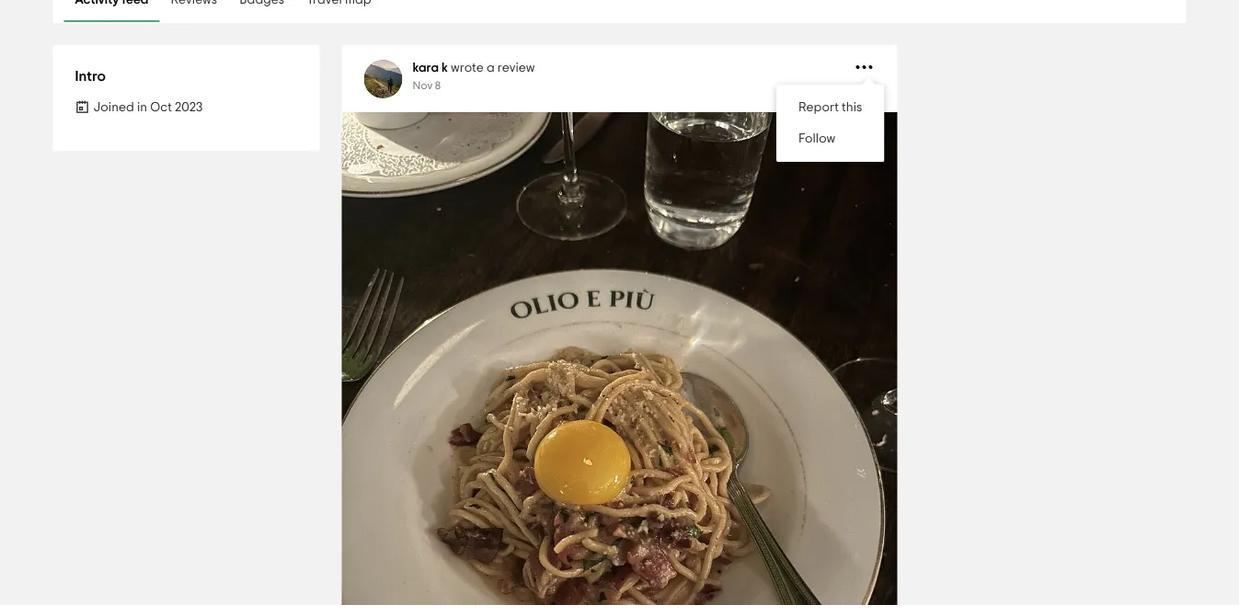 Task type: locate. For each thing, give the bounding box(es) containing it.
intro
[[75, 69, 106, 84]]

report
[[799, 101, 839, 114]]

joined
[[93, 101, 134, 114]]

joined in oct 2023
[[93, 101, 203, 114]]

follow
[[799, 132, 836, 145]]

8
[[435, 80, 441, 91]]

2023
[[175, 101, 203, 114]]



Task type: describe. For each thing, give the bounding box(es) containing it.
this
[[842, 101, 863, 114]]

kara k wrote a review nov 8
[[413, 62, 535, 91]]

kara
[[413, 62, 439, 75]]

kara k link
[[413, 62, 448, 75]]

report this
[[799, 101, 863, 114]]

nov 8 link
[[413, 80, 441, 91]]

wrote
[[451, 62, 484, 75]]

nov
[[413, 80, 433, 91]]

a
[[487, 62, 495, 75]]

k
[[442, 62, 448, 75]]

in
[[137, 101, 147, 114]]

oct
[[150, 101, 172, 114]]

review
[[498, 62, 535, 75]]



Task type: vqa. For each thing, say whether or not it's contained in the screenshot.
report
yes



